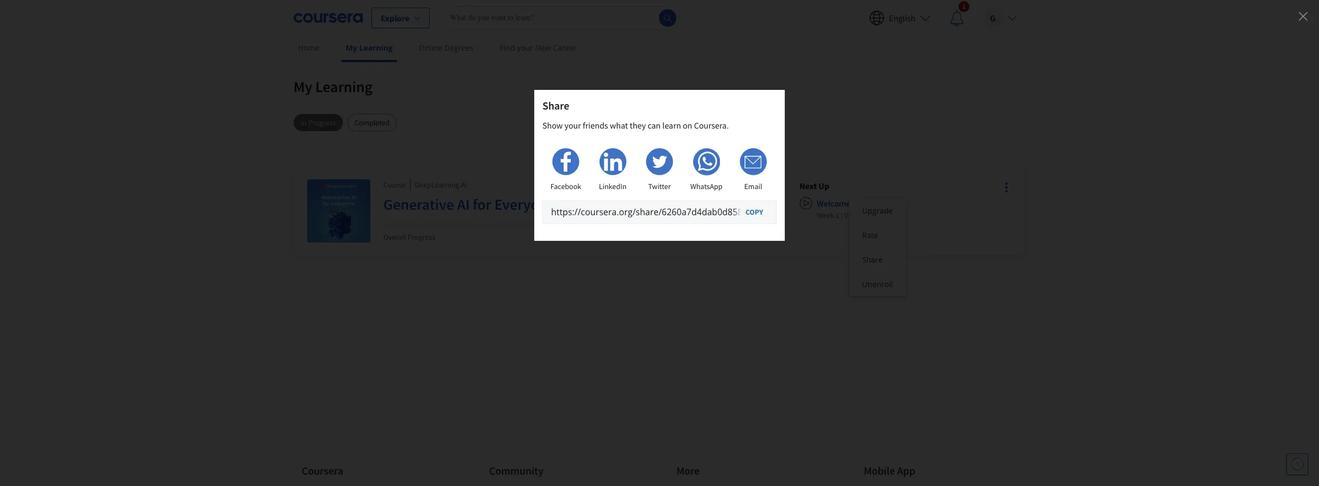 Task type: vqa. For each thing, say whether or not it's contained in the screenshot.
The Share inside Full Screen Modal DIALOG
yes



Task type: describe. For each thing, give the bounding box(es) containing it.
deeplearning.ai
[[415, 180, 467, 190]]

full screen modal dialog
[[0, 0, 1320, 486]]

welcome
[[817, 198, 851, 209]]

|
[[841, 210, 843, 220]]

up
[[819, 180, 830, 191]]

coursera.
[[694, 120, 729, 131]]

in progress button
[[294, 114, 343, 131]]

share with facebook image
[[552, 148, 580, 175]]

facebook
[[551, 181, 581, 191]]

generative ai for everyone image
[[307, 179, 370, 242]]

rate
[[863, 230, 878, 240]]

overall progress
[[384, 232, 435, 242]]

1 vertical spatial learning
[[315, 77, 373, 96]]

next
[[800, 180, 817, 191]]

welcome week 1 | video • 7 min
[[817, 198, 886, 220]]

completed button
[[348, 114, 397, 131]]

your for find
[[517, 42, 533, 53]]

none text field inside full screen modal dialog
[[543, 201, 777, 224]]

tab list containing in progress
[[294, 114, 1026, 131]]

learning inside my learning link
[[359, 42, 393, 53]]

upgrade
[[863, 205, 893, 216]]

my learning link
[[341, 35, 397, 62]]

0%
[[744, 220, 756, 230]]

close image
[[1297, 9, 1311, 23]]

1 horizontal spatial my
[[346, 42, 357, 53]]

copy button
[[733, 202, 776, 222]]

share with twitter image
[[646, 148, 673, 175]]

•
[[864, 210, 867, 220]]

your for show
[[565, 120, 581, 131]]

share inside full screen modal dialog
[[543, 99, 570, 112]]

email
[[745, 181, 763, 191]]

online degrees link
[[415, 35, 478, 60]]

can
[[648, 120, 661, 131]]

for
[[473, 195, 492, 214]]

upgrade menu item
[[849, 198, 906, 223]]

share with linkedin image
[[599, 148, 627, 175]]

1 inside button
[[963, 2, 966, 10]]

next up
[[800, 180, 830, 191]]

share with email image
[[740, 148, 767, 175]]

min
[[873, 210, 886, 220]]

rate menu item
[[849, 223, 906, 247]]

more
[[677, 464, 700, 477]]

progress for overall progress
[[408, 232, 435, 242]]

everyone
[[495, 195, 555, 214]]

show
[[543, 120, 563, 131]]

find your new career link
[[496, 35, 582, 60]]

1 vertical spatial my learning
[[294, 77, 373, 96]]

1 button
[[940, 0, 975, 35]]



Task type: locate. For each thing, give the bounding box(es) containing it.
mobile app
[[864, 464, 916, 477]]

None search field
[[441, 6, 680, 30]]

your
[[517, 42, 533, 53], [565, 120, 581, 131]]

course
[[384, 180, 406, 190]]

learn
[[663, 120, 681, 131]]

0 vertical spatial my
[[346, 42, 357, 53]]

0 vertical spatial share
[[543, 99, 570, 112]]

0 vertical spatial progress
[[308, 118, 336, 127]]

progress inside button
[[308, 118, 336, 127]]

my down coursera image
[[346, 42, 357, 53]]

app
[[897, 464, 916, 477]]

1 vertical spatial share
[[863, 254, 883, 265]]

0 horizontal spatial your
[[517, 42, 533, 53]]

home link
[[294, 35, 324, 60]]

english
[[889, 12, 916, 23]]

share up show
[[543, 99, 570, 112]]

ai
[[457, 195, 470, 214]]

0 vertical spatial 1
[[963, 2, 966, 10]]

find your new career
[[500, 42, 577, 53]]

1 vertical spatial my
[[294, 77, 312, 96]]

english button
[[861, 0, 940, 35]]

0 vertical spatial learning
[[359, 42, 393, 53]]

copy
[[746, 207, 763, 217]]

community
[[489, 464, 544, 477]]

coursera image
[[294, 9, 363, 26]]

1 vertical spatial your
[[565, 120, 581, 131]]

twitter
[[649, 181, 671, 191]]

video
[[845, 210, 863, 220]]

help center image
[[1291, 458, 1304, 471]]

progress right overall at the left top
[[408, 232, 435, 242]]

1 horizontal spatial progress
[[408, 232, 435, 242]]

in progress
[[301, 118, 336, 127]]

1 horizontal spatial 1
[[963, 2, 966, 10]]

0 horizontal spatial share
[[543, 99, 570, 112]]

1 horizontal spatial share
[[863, 254, 883, 265]]

friends
[[583, 120, 608, 131]]

menu
[[849, 198, 906, 296]]

my learning down coursera image
[[346, 42, 393, 53]]

your inside full screen modal dialog
[[565, 120, 581, 131]]

home
[[298, 42, 320, 53]]

0 horizontal spatial 1
[[836, 210, 840, 220]]

generative ai for everyone link
[[384, 195, 756, 218]]

unenroll
[[863, 279, 893, 289]]

coursera
[[302, 464, 343, 477]]

in
[[301, 118, 307, 127]]

my learning up in progress button
[[294, 77, 373, 96]]

menu containing upgrade
[[849, 198, 906, 296]]

None text field
[[543, 201, 777, 224]]

learning
[[359, 42, 393, 53], [315, 77, 373, 96]]

your right find
[[517, 42, 533, 53]]

more option for generative ai for everyone image
[[999, 180, 1015, 195]]

1
[[963, 2, 966, 10], [836, 210, 840, 220]]

my learning
[[346, 42, 393, 53], [294, 77, 373, 96]]

tab list
[[294, 114, 1026, 131]]

degrees
[[444, 42, 474, 53]]

overall
[[384, 232, 406, 242]]

0 vertical spatial your
[[517, 42, 533, 53]]

0 horizontal spatial my
[[294, 77, 312, 96]]

show your friends what they can learn on coursera.
[[543, 120, 729, 131]]

my
[[346, 42, 357, 53], [294, 77, 312, 96]]

dialog
[[0, 0, 1320, 486]]

linkedin
[[599, 181, 627, 191]]

on
[[683, 120, 693, 131]]

they
[[630, 120, 646, 131]]

share inside menu item
[[863, 254, 883, 265]]

7
[[868, 210, 872, 220]]

online
[[419, 42, 442, 53]]

career
[[553, 42, 577, 53]]

unenroll menu item
[[849, 272, 906, 296]]

generative
[[384, 195, 454, 214]]

new
[[535, 42, 551, 53]]

0 horizontal spatial progress
[[308, 118, 336, 127]]

week
[[817, 210, 835, 220]]

what
[[610, 120, 628, 131]]

1 inside the welcome week 1 | video • 7 min
[[836, 210, 840, 220]]

online degrees
[[419, 42, 474, 53]]

1 vertical spatial 1
[[836, 210, 840, 220]]

share down rate
[[863, 254, 883, 265]]

whatsapp
[[691, 181, 723, 191]]

completed
[[355, 118, 390, 127]]

0 vertical spatial my learning
[[346, 42, 393, 53]]

share with whatsapp image
[[693, 148, 721, 175]]

progress
[[308, 118, 336, 127], [408, 232, 435, 242]]

generative ai for everyone
[[384, 195, 555, 214]]

1 horizontal spatial your
[[565, 120, 581, 131]]

my up in
[[294, 77, 312, 96]]

your right show
[[565, 120, 581, 131]]

share menu item
[[849, 247, 906, 272]]

share
[[543, 99, 570, 112], [863, 254, 883, 265]]

1 vertical spatial progress
[[408, 232, 435, 242]]

mobile
[[864, 464, 895, 477]]

progress right in
[[308, 118, 336, 127]]

progress for in progress
[[308, 118, 336, 127]]

find
[[500, 42, 515, 53]]



